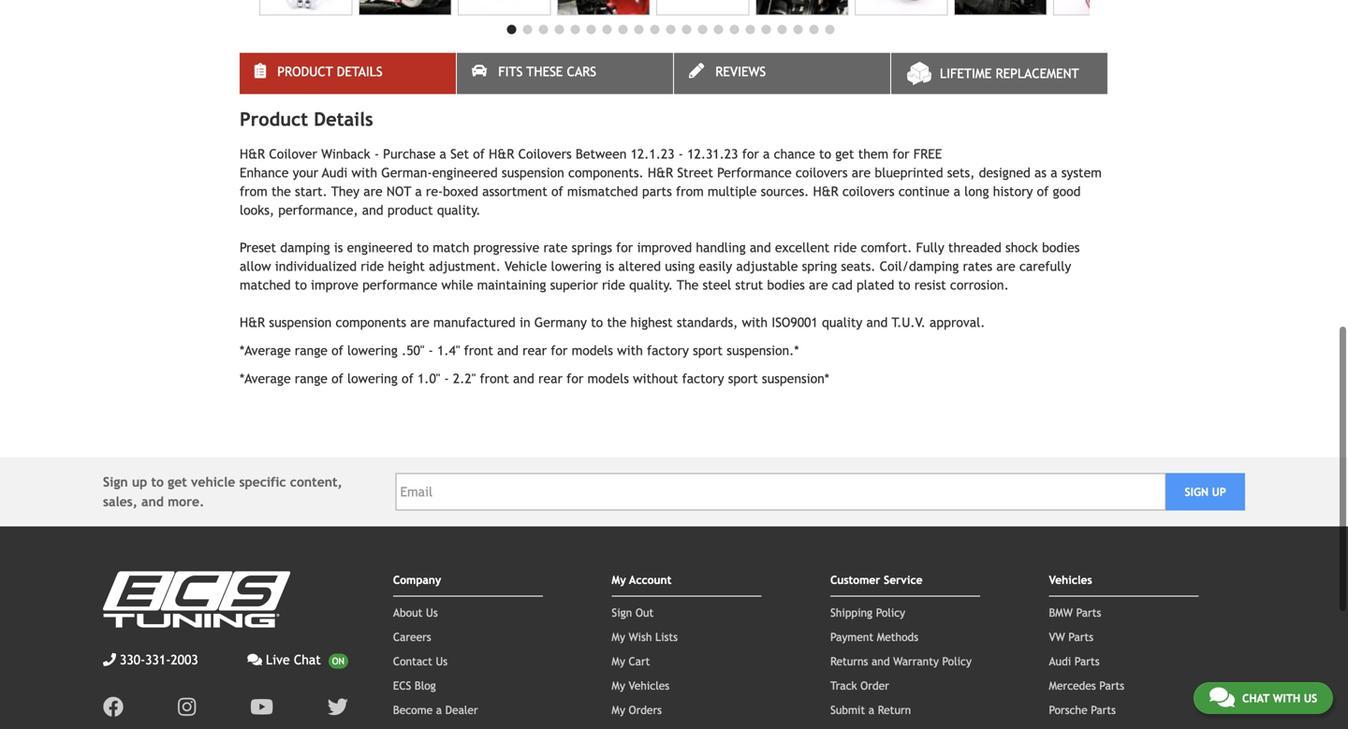 Task type: describe. For each thing, give the bounding box(es) containing it.
start.
[[295, 184, 328, 199]]

1 vertical spatial audi
[[1050, 655, 1072, 669]]

0 horizontal spatial chat
[[294, 653, 321, 668]]

parts for audi parts
[[1075, 655, 1100, 669]]

6 es#3187951 - 50356 - street performance coilover system  - finally, a performance coilover suspension system for your b9 audi - offering unrivaled comfort and performance! - h&r - audi image from the left
[[756, 0, 849, 16]]

h&r right "sources."
[[814, 184, 839, 199]]

sets,
[[948, 165, 976, 180]]

1 vertical spatial policy
[[943, 655, 972, 669]]

my for my orders
[[612, 704, 626, 717]]

- left 2.2" on the bottom left of the page
[[445, 372, 449, 387]]

payment methods
[[831, 631, 919, 644]]

multiple
[[708, 184, 757, 199]]

0 vertical spatial product
[[277, 64, 333, 79]]

h&r down "matched"
[[240, 315, 265, 330]]

resist
[[915, 278, 947, 293]]

preset damping is engineered to match progressive rate springs for improved handling and excellent ride comfort. fully threaded shock bodies allow individualized ride height adjustment. vehicle lowering is altered using easily adjustable spring seats. coil/damping rates are carefully matched to improve performance while maintaining superior ride quality. the steel strut bodies are cad plated to resist corrosion.
[[240, 240, 1081, 293]]

330-
[[120, 653, 145, 668]]

standards,
[[677, 315, 738, 330]]

fits
[[499, 64, 523, 79]]

reviews link
[[674, 53, 891, 94]]

my wish lists
[[612, 631, 678, 644]]

sign up to get vehicle specific content, sales, and more.
[[103, 475, 343, 510]]

porsche parts
[[1050, 704, 1117, 717]]

ecs blog link
[[393, 680, 436, 693]]

suspension inside enhance your audi with german-engineered suspension components. h&r street performance coilovers are blueprinted sets, designed as a system from the start. they are not a re-boxed assortment of mismatched parts from multiple sources. h&r coilovers continue a long history of good looks, performance, and product quality.
[[502, 165, 565, 180]]

submit a return
[[831, 704, 912, 717]]

reviews
[[716, 64, 766, 79]]

to inside sign up to get vehicle specific content, sales, and more.
[[151, 475, 164, 490]]

1 vertical spatial details
[[314, 108, 373, 130]]

0 vertical spatial models
[[572, 343, 614, 358]]

instagram logo image
[[178, 698, 196, 718]]

as
[[1035, 165, 1047, 180]]

history
[[994, 184, 1034, 199]]

are down them
[[852, 165, 871, 180]]

mismatched
[[568, 184, 639, 199]]

- up street
[[679, 147, 684, 162]]

1 vertical spatial ride
[[361, 259, 384, 274]]

ecs blog
[[393, 680, 436, 693]]

get inside sign up to get vehicle specific content, sales, and more.
[[168, 475, 187, 490]]

not
[[387, 184, 411, 199]]

range for lowering .50"
[[295, 343, 328, 358]]

up for sign up to get vehicle specific content, sales, and more.
[[132, 475, 147, 490]]

iso9001
[[772, 315, 818, 330]]

2003
[[171, 653, 198, 668]]

my for my vehicles
[[612, 680, 626, 693]]

between
[[576, 147, 627, 162]]

them
[[859, 147, 889, 162]]

1 vertical spatial rear
[[539, 372, 563, 387]]

live
[[266, 653, 290, 668]]

steel
[[703, 278, 732, 293]]

0 vertical spatial product details
[[277, 64, 383, 79]]

they
[[331, 184, 360, 199]]

sign for sign out
[[612, 607, 633, 620]]

continue
[[899, 184, 950, 199]]

0 vertical spatial details
[[337, 64, 383, 79]]

1 vertical spatial factory
[[683, 372, 725, 387]]

to down coil/damping
[[899, 278, 911, 293]]

content,
[[290, 475, 343, 490]]

order
[[861, 680, 890, 693]]

8 es#3187951 - 50356 - street performance coilover system  - finally, a performance coilover suspension system for your b9 audi - offering unrivaled comfort and performance! - h&r - audi image from the left
[[955, 0, 1048, 16]]

to right chance
[[820, 147, 832, 162]]

1 vertical spatial bodies
[[768, 278, 805, 293]]

submit
[[831, 704, 866, 717]]

0 vertical spatial rear
[[523, 343, 547, 358]]

3 es#3187951 - 50356 - street performance coilover system  - finally, a performance coilover suspension system for your b9 audi - offering unrivaled comfort and performance! - h&r - audi image from the left
[[458, 0, 551, 16]]

preset
[[240, 240, 276, 255]]

my vehicles link
[[612, 680, 670, 693]]

1 from from the left
[[240, 184, 268, 199]]

for inside preset damping is engineered to match progressive rate springs for improved handling and excellent ride comfort. fully threaded shock bodies allow individualized ride height adjustment. vehicle lowering is altered using easily adjustable spring seats. coil/damping rates are carefully matched to improve performance while maintaining superior ride quality. the steel strut bodies are cad plated to resist corrosion.
[[617, 240, 634, 255]]

1 vertical spatial product details
[[240, 108, 373, 130]]

are down performance
[[411, 315, 430, 330]]

spring
[[802, 259, 838, 274]]

matched
[[240, 278, 291, 293]]

improved
[[637, 240, 692, 255]]

become
[[393, 704, 433, 717]]

9 es#3187951 - 50356 - street performance coilover system  - finally, a performance coilover suspension system for your b9 audi - offering unrivaled comfort and performance! - h&r - audi image from the left
[[1054, 0, 1147, 16]]

range for lowering
[[295, 372, 328, 387]]

components.
[[569, 165, 644, 180]]

0 vertical spatial get
[[836, 147, 855, 162]]

12.1.23
[[631, 147, 675, 162]]

2 es#3187951 - 50356 - street performance coilover system  - finally, a performance coilover suspension system for your b9 audi - offering unrivaled comfort and performance! - h&r - audi image from the left
[[359, 0, 452, 16]]

suspension.*
[[727, 343, 799, 358]]

h&r up parts
[[648, 165, 674, 180]]

12.31.23
[[688, 147, 739, 162]]

quality. inside enhance your audi with german-engineered suspension components. h&r street performance coilovers are blueprinted sets, designed as a system from the start. they are not a re-boxed assortment of mismatched parts from multiple sources. h&r coilovers continue a long history of good looks, performance, and product quality.
[[437, 203, 481, 218]]

my for my cart
[[612, 655, 626, 669]]

a right as
[[1051, 165, 1058, 180]]

Email email field
[[396, 474, 1167, 511]]

0 vertical spatial vehicles
[[1050, 574, 1093, 587]]

corrosion.
[[951, 278, 1010, 293]]

are down shock
[[997, 259, 1016, 274]]

my wish lists link
[[612, 631, 678, 644]]

my vehicles
[[612, 680, 670, 693]]

lifetime replacement link
[[892, 53, 1108, 94]]

1 vertical spatial front
[[480, 372, 509, 387]]

rates
[[963, 259, 993, 274]]

t.u.v.
[[892, 315, 926, 330]]

assortment
[[483, 184, 548, 199]]

7 es#3187951 - 50356 - street performance coilover system  - finally, a performance coilover suspension system for your b9 audi - offering unrivaled comfort and performance! - h&r - audi image from the left
[[855, 0, 948, 16]]

*average range of lowering .50" - 1.4" front and rear for models with factory sport suspension.*
[[240, 343, 803, 358]]

track
[[831, 680, 858, 693]]

return
[[878, 704, 912, 717]]

0 vertical spatial ride
[[834, 240, 857, 255]]

sign for sign up to get vehicle specific content, sales, and more.
[[103, 475, 128, 490]]

wish
[[629, 631, 652, 644]]

product
[[388, 203, 433, 218]]

ecs tuning image
[[103, 572, 290, 628]]

a left set
[[440, 147, 447, 162]]

designed
[[979, 165, 1031, 180]]

without
[[633, 372, 679, 387]]

4 es#3187951 - 50356 - street performance coilover system  - finally, a performance coilover suspension system for your b9 audi - offering unrivaled comfort and performance! - h&r - audi image from the left
[[557, 0, 650, 16]]

and up order
[[872, 655, 890, 669]]

payment
[[831, 631, 874, 644]]

audi inside enhance your audi with german-engineered suspension components. h&r street performance coilovers are blueprinted sets, designed as a system from the start. they are not a re-boxed assortment of mismatched parts from multiple sources. h&r coilovers continue a long history of good looks, performance, and product quality.
[[322, 165, 348, 180]]

blog
[[415, 680, 436, 693]]

contact us link
[[393, 655, 448, 669]]

performance
[[363, 278, 438, 293]]

us for about us
[[426, 607, 438, 620]]

1.0"
[[418, 372, 441, 387]]

are down the spring
[[809, 278, 829, 293]]

live chat
[[266, 653, 321, 668]]

vw parts link
[[1050, 631, 1094, 644]]

audi parts link
[[1050, 655, 1100, 669]]

with inside the chat with us link
[[1274, 692, 1301, 705]]

- left 1.4"
[[429, 343, 434, 358]]

facebook logo image
[[103, 698, 124, 718]]

twitter logo image
[[328, 698, 348, 718]]

h&r suspension components are manufactured in germany to the highest standards, with iso9001 quality and t.u.v. approval.
[[240, 315, 986, 330]]

re-
[[426, 184, 443, 199]]

lowering .50"
[[348, 343, 425, 358]]

5 es#3187951 - 50356 - street performance coilover system  - finally, a performance coilover suspension system for your b9 audi - offering unrivaled comfort and performance! - h&r - audi image from the left
[[657, 0, 750, 16]]

quality
[[822, 315, 863, 330]]

german-
[[382, 165, 432, 180]]

bmw
[[1050, 607, 1074, 620]]

bmw parts link
[[1050, 607, 1102, 620]]

sign up button
[[1167, 474, 1246, 511]]

set
[[451, 147, 469, 162]]

sign for sign up
[[1185, 486, 1209, 499]]

0 horizontal spatial vehicles
[[629, 680, 670, 693]]

sign out
[[612, 607, 654, 620]]

height
[[388, 259, 425, 274]]

330-331-2003
[[120, 653, 198, 668]]

cars
[[567, 64, 597, 79]]

1 vertical spatial product
[[240, 108, 308, 130]]

2 from from the left
[[676, 184, 704, 199]]

0 vertical spatial coilovers
[[796, 165, 848, 180]]



Task type: vqa. For each thing, say whether or not it's contained in the screenshot.
Mercedes Parts's Parts
yes



Task type: locate. For each thing, give the bounding box(es) containing it.
and left product
[[362, 203, 384, 218]]

account
[[630, 574, 672, 587]]

1 horizontal spatial quality.
[[630, 278, 673, 293]]

a left the re-
[[415, 184, 422, 199]]

2 vertical spatial ride
[[602, 278, 626, 293]]

quality.
[[437, 203, 481, 218], [630, 278, 673, 293]]

ecs
[[393, 680, 412, 693]]

1 range from the top
[[295, 343, 328, 358]]

policy
[[877, 607, 906, 620], [943, 655, 972, 669]]

suspension down coilovers at the top of page
[[502, 165, 565, 180]]

4 my from the top
[[612, 680, 626, 693]]

methods
[[878, 631, 919, 644]]

and up adjustable
[[750, 240, 772, 255]]

coilovers
[[519, 147, 572, 162]]

sign up
[[1185, 486, 1227, 499]]

the left highest
[[607, 315, 627, 330]]

1 horizontal spatial up
[[1213, 486, 1227, 499]]

policy right warranty
[[943, 655, 972, 669]]

models down h&r suspension components are manufactured in germany to the highest standards, with iso9001 quality and t.u.v. approval.
[[572, 343, 614, 358]]

- right winback
[[375, 147, 379, 162]]

lowering up superior
[[551, 259, 602, 274]]

lists
[[656, 631, 678, 644]]

from
[[240, 184, 268, 199], [676, 184, 704, 199]]

5 my from the top
[[612, 704, 626, 717]]

1 vertical spatial models
[[588, 372, 629, 387]]

improve
[[311, 278, 359, 293]]

about us link
[[393, 607, 438, 620]]

models
[[572, 343, 614, 358], [588, 372, 629, 387]]

0 horizontal spatial from
[[240, 184, 268, 199]]

to left vehicle
[[151, 475, 164, 490]]

0 vertical spatial engineered
[[432, 165, 498, 180]]

coilovers down chance
[[796, 165, 848, 180]]

2 horizontal spatial sign
[[1185, 486, 1209, 499]]

0 vertical spatial is
[[334, 240, 343, 255]]

1 es#3187951 - 50356 - street performance coilover system  - finally, a performance coilover suspension system for your b9 audi - offering unrivaled comfort and performance! - h&r - audi image from the left
[[259, 0, 353, 16]]

from up the looks,
[[240, 184, 268, 199]]

3 my from the top
[[612, 655, 626, 669]]

ride up seats.
[[834, 240, 857, 255]]

are
[[852, 165, 871, 180], [364, 184, 383, 199], [997, 259, 1016, 274], [809, 278, 829, 293], [411, 315, 430, 330]]

bodies down adjustable
[[768, 278, 805, 293]]

0 horizontal spatial up
[[132, 475, 147, 490]]

1 vertical spatial lowering
[[348, 372, 398, 387]]

germany
[[535, 315, 587, 330]]

parts up mercedes parts
[[1075, 655, 1100, 669]]

0 vertical spatial chat
[[294, 653, 321, 668]]

parts for vw parts
[[1069, 631, 1094, 644]]

1 horizontal spatial ride
[[602, 278, 626, 293]]

h&r up assortment
[[489, 147, 515, 162]]

0 vertical spatial policy
[[877, 607, 906, 620]]

1 horizontal spatial chat
[[1243, 692, 1270, 705]]

product details link
[[240, 53, 456, 94]]

replacement
[[996, 66, 1080, 81]]

allow
[[240, 259, 271, 274]]

0 horizontal spatial engineered
[[347, 240, 413, 255]]

the
[[677, 278, 699, 293]]

comments image left live
[[248, 654, 262, 667]]

audi up they
[[322, 165, 348, 180]]

0 horizontal spatial comments image
[[248, 654, 262, 667]]

are left not
[[364, 184, 383, 199]]

and inside preset damping is engineered to match progressive rate springs for improved handling and excellent ride comfort. fully threaded shock bodies allow individualized ride height adjustment. vehicle lowering is altered using easily adjustable spring seats. coil/damping rates are carefully matched to improve performance while maintaining superior ride quality. the steel strut bodies are cad plated to resist corrosion.
[[750, 240, 772, 255]]

1 vertical spatial suspension
[[269, 315, 332, 330]]

0 vertical spatial lowering
[[551, 259, 602, 274]]

my for my wish lists
[[612, 631, 626, 644]]

quality. down altered
[[630, 278, 673, 293]]

0 horizontal spatial ride
[[361, 259, 384, 274]]

ride down altered
[[602, 278, 626, 293]]

factory up "without"
[[647, 343, 689, 358]]

1 horizontal spatial audi
[[1050, 655, 1072, 669]]

0 horizontal spatial bodies
[[768, 278, 805, 293]]

customer
[[831, 574, 881, 587]]

using
[[665, 259, 695, 274]]

us
[[426, 607, 438, 620], [436, 655, 448, 669], [1305, 692, 1318, 705]]

returns
[[831, 655, 869, 669]]

*average for *average range of lowering .50" - 1.4" front and rear for models with factory sport suspension.*
[[240, 343, 291, 358]]

sign inside sign up to get vehicle specific content, sales, and more.
[[103, 475, 128, 490]]

0 vertical spatial quality.
[[437, 203, 481, 218]]

1 horizontal spatial the
[[607, 315, 627, 330]]

for
[[743, 147, 760, 162], [893, 147, 910, 162], [617, 240, 634, 255], [551, 343, 568, 358], [567, 372, 584, 387]]

submit a return link
[[831, 704, 912, 717]]

product
[[277, 64, 333, 79], [240, 108, 308, 130]]

careers link
[[393, 631, 432, 644]]

quality. inside preset damping is engineered to match progressive rate springs for improved handling and excellent ride comfort. fully threaded shock bodies allow individualized ride height adjustment. vehicle lowering is altered using easily adjustable spring seats. coil/damping rates are carefully matched to improve performance while maintaining superior ride quality. the steel strut bodies are cad plated to resist corrosion.
[[630, 278, 673, 293]]

coilovers down them
[[843, 184, 895, 199]]

coil/damping
[[880, 259, 959, 274]]

sport down suspension.*
[[729, 372, 758, 387]]

0 horizontal spatial the
[[272, 184, 291, 199]]

approval.
[[930, 315, 986, 330]]

1 vertical spatial chat
[[1243, 692, 1270, 705]]

1 horizontal spatial is
[[606, 259, 615, 274]]

shipping policy link
[[831, 607, 906, 620]]

cad
[[832, 278, 853, 293]]

0 horizontal spatial sign
[[103, 475, 128, 490]]

lifetime
[[941, 66, 992, 81]]

strut
[[736, 278, 764, 293]]

threaded
[[949, 240, 1002, 255]]

is up the individualized
[[334, 240, 343, 255]]

1 vertical spatial *average
[[240, 372, 291, 387]]

330-331-2003 link
[[103, 651, 198, 670]]

1 vertical spatial sport
[[729, 372, 758, 387]]

engineered inside enhance your audi with german-engineered suspension components. h&r street performance coilovers are blueprinted sets, designed as a system from the start. they are not a re-boxed assortment of mismatched parts from multiple sources. h&r coilovers continue a long history of good looks, performance, and product quality.
[[432, 165, 498, 180]]

sign inside button
[[1185, 486, 1209, 499]]

1 vertical spatial comments image
[[1210, 687, 1235, 709]]

0 vertical spatial factory
[[647, 343, 689, 358]]

rear down "*average range of lowering .50" - 1.4" front and rear for models with factory sport suspension.*"
[[539, 372, 563, 387]]

1 vertical spatial vehicles
[[629, 680, 670, 693]]

plated
[[857, 278, 895, 293]]

0 horizontal spatial get
[[168, 475, 187, 490]]

1 vertical spatial quality.
[[630, 278, 673, 293]]

0 vertical spatial bodies
[[1043, 240, 1081, 255]]

street
[[678, 165, 714, 180]]

porsche parts link
[[1050, 704, 1117, 717]]

1 my from the top
[[612, 574, 626, 587]]

0 vertical spatial front
[[464, 343, 494, 358]]

enhance
[[240, 165, 289, 180]]

0 vertical spatial *average
[[240, 343, 291, 358]]

the down enhance
[[272, 184, 291, 199]]

contact us
[[393, 655, 448, 669]]

0 horizontal spatial lowering
[[348, 372, 398, 387]]

lifetime replacement
[[941, 66, 1080, 81]]

0 vertical spatial suspension
[[502, 165, 565, 180]]

1 horizontal spatial suspension
[[502, 165, 565, 180]]

models left "without"
[[588, 372, 629, 387]]

0 horizontal spatial sport
[[693, 343, 723, 358]]

0 vertical spatial comments image
[[248, 654, 262, 667]]

my left 'orders'
[[612, 704, 626, 717]]

carefully
[[1020, 259, 1072, 274]]

1 horizontal spatial sign
[[612, 607, 633, 620]]

vw parts
[[1050, 631, 1094, 644]]

and inside sign up to get vehicle specific content, sales, and more.
[[141, 495, 164, 510]]

parts right vw
[[1069, 631, 1094, 644]]

vehicles up bmw parts link
[[1050, 574, 1093, 587]]

parts for porsche parts
[[1092, 704, 1117, 717]]

1 vertical spatial get
[[168, 475, 187, 490]]

product details up the coilover
[[240, 108, 373, 130]]

1 horizontal spatial engineered
[[432, 165, 498, 180]]

enhance your audi with german-engineered suspension components. h&r street performance coilovers are blueprinted sets, designed as a system from the start. they are not a re-boxed assortment of mismatched parts from multiple sources. h&r coilovers continue a long history of good looks, performance, and product quality.
[[240, 165, 1102, 218]]

bmw parts
[[1050, 607, 1102, 620]]

parts down mercedes parts
[[1092, 704, 1117, 717]]

1 horizontal spatial lowering
[[551, 259, 602, 274]]

audi
[[322, 165, 348, 180], [1050, 655, 1072, 669]]

to down the individualized
[[295, 278, 307, 293]]

chat with us
[[1243, 692, 1318, 705]]

1 horizontal spatial comments image
[[1210, 687, 1235, 709]]

orders
[[629, 704, 662, 717]]

my left cart
[[612, 655, 626, 669]]

and up *average range of lowering of 1.0" - 2.2" front and rear for models without factory sport suspension*
[[498, 343, 519, 358]]

contact
[[393, 655, 433, 669]]

parts for bmw parts
[[1077, 607, 1102, 620]]

comments image for live
[[248, 654, 262, 667]]

1 vertical spatial the
[[607, 315, 627, 330]]

my down my cart link
[[612, 680, 626, 693]]

with inside enhance your audi with german-engineered suspension components. h&r street performance coilovers are blueprinted sets, designed as a system from the start. they are not a re-boxed assortment of mismatched parts from multiple sources. h&r coilovers continue a long history of good looks, performance, and product quality.
[[352, 165, 378, 180]]

suspension down improve
[[269, 315, 332, 330]]

rate
[[544, 240, 568, 255]]

0 vertical spatial sport
[[693, 343, 723, 358]]

long
[[965, 184, 990, 199]]

comments image inside the chat with us link
[[1210, 687, 1235, 709]]

0 horizontal spatial suspension
[[269, 315, 332, 330]]

2 my from the top
[[612, 631, 626, 644]]

0 vertical spatial us
[[426, 607, 438, 620]]

sport down standards,
[[693, 343, 723, 358]]

my for my account
[[612, 574, 626, 587]]

lowering inside preset damping is engineered to match progressive rate springs for improved handling and excellent ride comfort. fully threaded shock bodies allow individualized ride height adjustment. vehicle lowering is altered using easily adjustable spring seats. coil/damping rates are carefully matched to improve performance while maintaining superior ride quality. the steel strut bodies are cad plated to resist corrosion.
[[551, 259, 602, 274]]

331-
[[145, 653, 171, 668]]

1 vertical spatial is
[[606, 259, 615, 274]]

is down springs
[[606, 259, 615, 274]]

careers
[[393, 631, 432, 644]]

chat with us link
[[1194, 683, 1334, 715]]

become a dealer
[[393, 704, 478, 717]]

parts up porsche parts
[[1100, 680, 1125, 693]]

engineered inside preset damping is engineered to match progressive rate springs for improved handling and excellent ride comfort. fully threaded shock bodies allow individualized ride height adjustment. vehicle lowering is altered using easily adjustable spring seats. coil/damping rates are carefully matched to improve performance while maintaining superior ride quality. the steel strut bodies are cad plated to resist corrosion.
[[347, 240, 413, 255]]

sign out link
[[612, 607, 654, 620]]

1 vertical spatial us
[[436, 655, 448, 669]]

product details up winback
[[277, 64, 383, 79]]

up inside sign up to get vehicle specific content, sales, and more.
[[132, 475, 147, 490]]

components
[[336, 315, 407, 330]]

0 horizontal spatial audi
[[322, 165, 348, 180]]

*average for *average range of lowering of 1.0" - 2.2" front and rear for models without factory sport suspension*
[[240, 372, 291, 387]]

1 vertical spatial coilovers
[[843, 184, 895, 199]]

live chat link
[[248, 651, 348, 670]]

engineered
[[432, 165, 498, 180], [347, 240, 413, 255]]

1 horizontal spatial get
[[836, 147, 855, 162]]

to right germany
[[591, 315, 603, 330]]

2 horizontal spatial ride
[[834, 240, 857, 255]]

1 vertical spatial range
[[295, 372, 328, 387]]

a up performance
[[763, 147, 770, 162]]

bodies up 'carefully'
[[1043, 240, 1081, 255]]

ride up performance
[[361, 259, 384, 274]]

maintaining
[[477, 278, 547, 293]]

us for contact us
[[436, 655, 448, 669]]

performance
[[718, 165, 792, 180]]

0 horizontal spatial policy
[[877, 607, 906, 620]]

vw
[[1050, 631, 1066, 644]]

engineered up boxed at the left top of page
[[432, 165, 498, 180]]

out
[[636, 607, 654, 620]]

mercedes parts
[[1050, 680, 1125, 693]]

comments image inside "live chat" link
[[248, 654, 262, 667]]

2 *average from the top
[[240, 372, 291, 387]]

up for sign up
[[1213, 486, 1227, 499]]

get left them
[[836, 147, 855, 162]]

and inside enhance your audi with german-engineered suspension components. h&r street performance coilovers are blueprinted sets, designed as a system from the start. they are not a re-boxed assortment of mismatched parts from multiple sources. h&r coilovers continue a long history of good looks, performance, and product quality.
[[362, 203, 384, 218]]

specific
[[239, 475, 286, 490]]

company
[[393, 574, 441, 587]]

1 horizontal spatial bodies
[[1043, 240, 1081, 255]]

*average range of lowering of 1.0" - 2.2" front and rear for models without factory sport suspension*
[[240, 372, 830, 387]]

1 horizontal spatial sport
[[729, 372, 758, 387]]

my left wish
[[612, 631, 626, 644]]

phone image
[[103, 654, 116, 667]]

rear
[[523, 343, 547, 358], [539, 372, 563, 387]]

0 vertical spatial range
[[295, 343, 328, 358]]

a down sets,
[[954, 184, 961, 199]]

1 vertical spatial engineered
[[347, 240, 413, 255]]

and down "*average range of lowering .50" - 1.4" front and rear for models with factory sport suspension.*"
[[513, 372, 535, 387]]

comments image
[[248, 654, 262, 667], [1210, 687, 1235, 709]]

policy up methods on the right of the page
[[877, 607, 906, 620]]

parts right the bmw
[[1077, 607, 1102, 620]]

rear up *average range of lowering of 1.0" - 2.2" front and rear for models without factory sport suspension*
[[523, 343, 547, 358]]

2.2"
[[453, 372, 476, 387]]

1 horizontal spatial policy
[[943, 655, 972, 669]]

to up the height
[[417, 240, 429, 255]]

vehicles up 'orders'
[[629, 680, 670, 693]]

audi down vw
[[1050, 655, 1072, 669]]

h&r coilover winback - purchase a set of h&r coilovers between 12.1.23 - 12.31.23 for a chance to get them for free
[[240, 147, 943, 162]]

up inside button
[[1213, 486, 1227, 499]]

youtube logo image
[[250, 698, 273, 718]]

0 vertical spatial audi
[[322, 165, 348, 180]]

quality. down boxed at the left top of page
[[437, 203, 481, 218]]

1 *average from the top
[[240, 343, 291, 358]]

coilover
[[269, 147, 317, 162]]

2 range from the top
[[295, 372, 328, 387]]

and right sales,
[[141, 495, 164, 510]]

1 horizontal spatial from
[[676, 184, 704, 199]]

from down street
[[676, 184, 704, 199]]

a left 'return'
[[869, 704, 875, 717]]

while
[[442, 278, 473, 293]]

get up the more.
[[168, 475, 187, 490]]

front right 2.2" on the bottom left of the page
[[480, 372, 509, 387]]

comments image for chat
[[1210, 687, 1235, 709]]

bodies
[[1043, 240, 1081, 255], [768, 278, 805, 293]]

front down "manufactured"
[[464, 343, 494, 358]]

comments image left 'chat with us'
[[1210, 687, 1235, 709]]

and left t.u.v.
[[867, 315, 888, 330]]

parts for mercedes parts
[[1100, 680, 1125, 693]]

0 horizontal spatial is
[[334, 240, 343, 255]]

h&r up enhance
[[240, 147, 265, 162]]

0 horizontal spatial quality.
[[437, 203, 481, 218]]

my orders link
[[612, 704, 662, 717]]

engineered up the height
[[347, 240, 413, 255]]

these
[[527, 64, 563, 79]]

my left account
[[612, 574, 626, 587]]

customer service
[[831, 574, 923, 587]]

mercedes
[[1050, 680, 1097, 693]]

lowering down lowering .50"
[[348, 372, 398, 387]]

a left dealer
[[436, 704, 442, 717]]

become a dealer link
[[393, 704, 478, 717]]

seats.
[[842, 259, 876, 274]]

to
[[820, 147, 832, 162], [417, 240, 429, 255], [295, 278, 307, 293], [899, 278, 911, 293], [591, 315, 603, 330], [151, 475, 164, 490]]

progressive
[[474, 240, 540, 255]]

my cart
[[612, 655, 650, 669]]

2 vertical spatial us
[[1305, 692, 1318, 705]]

0 vertical spatial the
[[272, 184, 291, 199]]

es#3187951 - 50356 - street performance coilover system  - finally, a performance coilover suspension system for your b9 audi - offering unrivaled comfort and performance! - h&r - audi image
[[259, 0, 353, 16], [359, 0, 452, 16], [458, 0, 551, 16], [557, 0, 650, 16], [657, 0, 750, 16], [756, 0, 849, 16], [855, 0, 948, 16], [955, 0, 1048, 16], [1054, 0, 1147, 16]]

factory right "without"
[[683, 372, 725, 387]]

the inside enhance your audi with german-engineered suspension components. h&r street performance coilovers are blueprinted sets, designed as a system from the start. they are not a re-boxed assortment of mismatched parts from multiple sources. h&r coilovers continue a long history of good looks, performance, and product quality.
[[272, 184, 291, 199]]

1 horizontal spatial vehicles
[[1050, 574, 1093, 587]]



